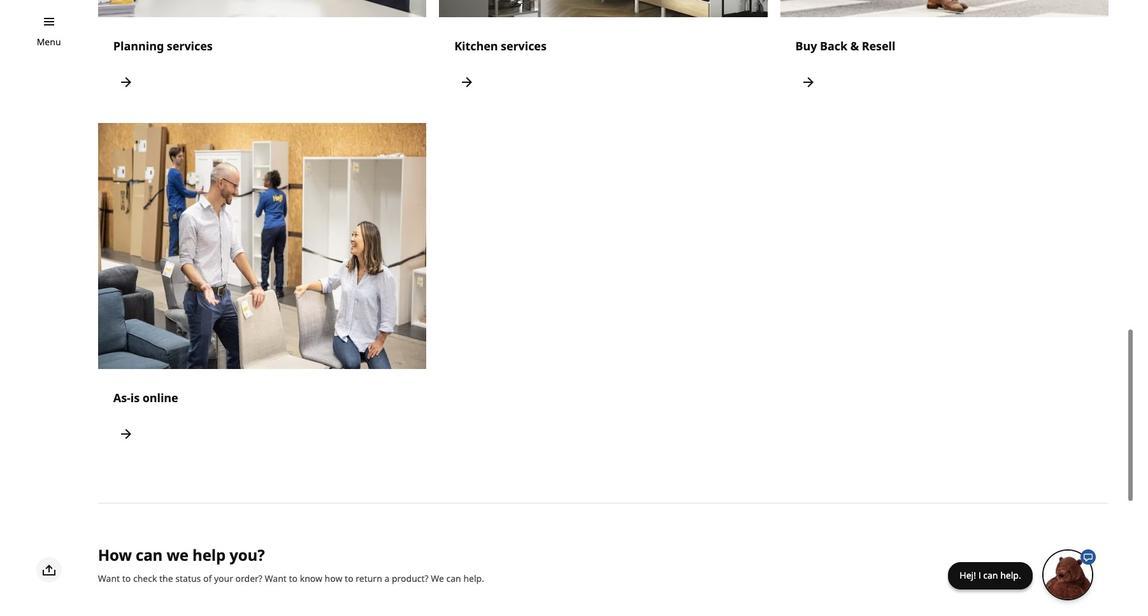 Task type: vqa. For each thing, say whether or not it's contained in the screenshot.
number
no



Task type: describe. For each thing, give the bounding box(es) containing it.
services for kitchen services
[[501, 38, 547, 54]]

1 to from the left
[[122, 573, 131, 585]]

how can we help you?
[[98, 545, 265, 566]]

kitchen services
[[455, 38, 547, 54]]

menu button
[[37, 35, 61, 49]]

hej! i can help. button
[[949, 549, 1097, 600]]

1 want from the left
[[98, 573, 120, 585]]

the
[[159, 573, 173, 585]]

hej! i can help.
[[960, 569, 1022, 581]]

planning services
[[113, 38, 213, 54]]

you?
[[230, 545, 265, 566]]

menu
[[37, 36, 61, 48]]

of
[[203, 573, 212, 585]]

your
[[214, 573, 233, 585]]

as-is online
[[113, 391, 178, 406]]

resell
[[863, 38, 896, 54]]

is
[[131, 391, 140, 406]]

3 to from the left
[[345, 573, 354, 585]]

we
[[431, 573, 444, 585]]

as-
[[113, 391, 131, 406]]

hej!
[[960, 569, 977, 581]]

online
[[143, 391, 178, 406]]

return
[[356, 573, 382, 585]]

kitchen
[[455, 38, 498, 54]]

services for planning services
[[167, 38, 213, 54]]



Task type: locate. For each thing, give the bounding box(es) containing it.
help
[[193, 545, 226, 566]]

1 horizontal spatial help.
[[1001, 569, 1022, 581]]

planning services link
[[98, 0, 427, 110]]

help. right i
[[1001, 569, 1022, 581]]

help.
[[1001, 569, 1022, 581], [464, 573, 485, 585]]

can right i
[[984, 569, 999, 581]]

kitchen services link
[[439, 0, 768, 110]]

i
[[979, 569, 982, 581]]

a
[[385, 573, 390, 585]]

0 horizontal spatial want
[[98, 573, 120, 585]]

1 horizontal spatial to
[[289, 573, 298, 585]]

1 horizontal spatial can
[[447, 573, 461, 585]]

1 horizontal spatial services
[[501, 38, 547, 54]]

order?
[[236, 573, 263, 585]]

help. inside button
[[1001, 569, 1022, 581]]

2 want from the left
[[265, 573, 287, 585]]

2 horizontal spatial can
[[984, 569, 999, 581]]

1 horizontal spatial want
[[265, 573, 287, 585]]

want to check the status of your order? want to know how to return a product? we can help.
[[98, 573, 485, 585]]

0 horizontal spatial can
[[136, 545, 163, 566]]

can inside button
[[984, 569, 999, 581]]

2 horizontal spatial to
[[345, 573, 354, 585]]

status
[[176, 573, 201, 585]]

buy back & resell link
[[781, 0, 1109, 110]]

to left know
[[289, 573, 298, 585]]

0 horizontal spatial services
[[167, 38, 213, 54]]

2 services from the left
[[501, 38, 547, 54]]

&
[[851, 38, 860, 54]]

0 horizontal spatial to
[[122, 573, 131, 585]]

know
[[300, 573, 323, 585]]

back
[[821, 38, 848, 54]]

services right planning
[[167, 38, 213, 54]]

can right 'we'
[[447, 573, 461, 585]]

can up "check"
[[136, 545, 163, 566]]

want down "how" at the left bottom
[[98, 573, 120, 585]]

planning
[[113, 38, 164, 54]]

check
[[133, 573, 157, 585]]

we
[[167, 545, 189, 566]]

2 to from the left
[[289, 573, 298, 585]]

help. right 'we'
[[464, 573, 485, 585]]

services right kitchen
[[501, 38, 547, 54]]

want right order?
[[265, 573, 287, 585]]

to right how
[[345, 573, 354, 585]]

services
[[167, 38, 213, 54], [501, 38, 547, 54]]

how
[[98, 545, 132, 566]]

services inside "link"
[[167, 38, 213, 54]]

want
[[98, 573, 120, 585], [265, 573, 287, 585]]

as-is online link
[[98, 123, 427, 463]]

buy
[[796, 38, 818, 54]]

1 services from the left
[[167, 38, 213, 54]]

product?
[[392, 573, 429, 585]]

how
[[325, 573, 343, 585]]

buy back & resell
[[796, 38, 896, 54]]

to
[[122, 573, 131, 585], [289, 573, 298, 585], [345, 573, 354, 585]]

to left "check"
[[122, 573, 131, 585]]

can
[[136, 545, 163, 566], [984, 569, 999, 581], [447, 573, 461, 585]]

0 horizontal spatial help.
[[464, 573, 485, 585]]



